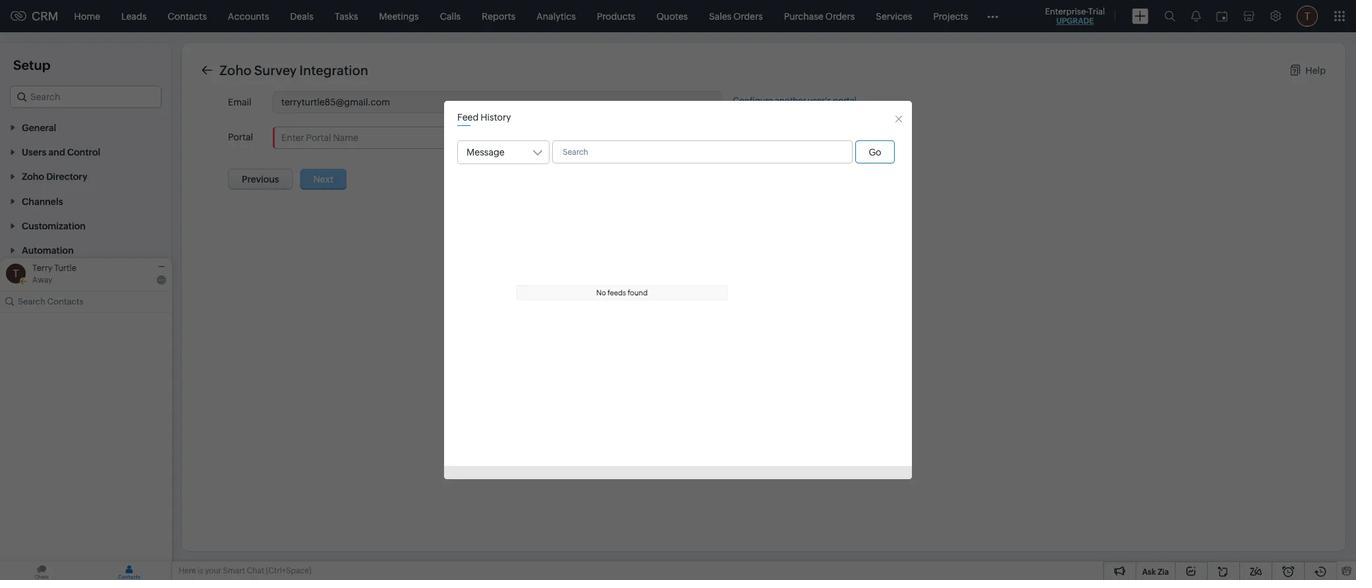 Task type: vqa. For each thing, say whether or not it's contained in the screenshot.
eighth Jacob from the bottom
no



Task type: locate. For each thing, give the bounding box(es) containing it.
contacts image
[[88, 562, 171, 580]]

guided
[[32, 546, 63, 557]]

feeds
[[608, 289, 627, 297]]

Search Contacts text field
[[18, 291, 155, 312]]

zoho survey integration
[[220, 63, 369, 78]]

help
[[1306, 65, 1327, 75]]

zoho
[[220, 63, 252, 78]]

signals image
[[1192, 11, 1201, 22]]

analytics
[[537, 11, 576, 21]]

None button
[[856, 140, 895, 164]]

purchase orders
[[784, 11, 855, 21]]

crm
[[32, 9, 58, 23]]

accounts
[[228, 11, 269, 21]]

orders right sales
[[734, 11, 763, 21]]

2 orders from the left
[[826, 11, 855, 21]]

accounts link
[[217, 0, 280, 32]]

another
[[775, 96, 807, 105]]

sales orders link
[[699, 0, 774, 32]]

setup
[[13, 57, 50, 73]]

enterprise-
[[1046, 6, 1089, 16]]

Enter email address text field
[[274, 92, 722, 113]]

selling
[[65, 546, 95, 557]]

calls link
[[430, 0, 472, 32]]

previous
[[242, 174, 279, 185]]

purchase
[[784, 11, 824, 21]]

orders inside sales orders link
[[734, 11, 763, 21]]

feed history
[[458, 112, 511, 123]]

projects
[[934, 11, 969, 21]]

turtle
[[54, 263, 77, 273]]

1 horizontal spatial orders
[[826, 11, 855, 21]]

services link
[[866, 0, 923, 32]]

here
[[179, 566, 196, 575]]

upgrade
[[1057, 16, 1095, 25]]

reports link
[[472, 0, 526, 32]]

orders right purchase
[[826, 11, 855, 21]]

purchase orders link
[[774, 0, 866, 32]]

no
[[597, 289, 606, 297]]

(ctrl+space)
[[266, 566, 312, 575]]

orders
[[734, 11, 763, 21], [826, 11, 855, 21]]

leads link
[[111, 0, 157, 32]]

meetings link
[[369, 0, 430, 32]]

1 orders from the left
[[734, 11, 763, 21]]

create menu element
[[1125, 0, 1157, 32]]

history
[[481, 112, 511, 123]]

here is your smart chat (ctrl+space)
[[179, 566, 312, 575]]

calendar image
[[1217, 11, 1228, 21]]

smart
[[223, 566, 245, 575]]

trial
[[1089, 6, 1106, 16]]

analytics link
[[526, 0, 587, 32]]

chats image
[[0, 562, 83, 580]]

projects link
[[923, 0, 979, 32]]

found
[[628, 289, 648, 297]]

products link
[[587, 0, 646, 32]]

quotes
[[657, 11, 688, 21]]

portal
[[834, 96, 857, 105]]

Search text field
[[553, 140, 853, 164]]

integration
[[299, 63, 369, 78]]

orders inside purchase orders link
[[826, 11, 855, 21]]

previous button
[[228, 169, 293, 190]]

ask
[[1143, 567, 1157, 576]]

deals
[[290, 11, 314, 21]]

zia
[[1158, 567, 1170, 576]]

no feeds found
[[597, 289, 648, 297]]

tasks
[[335, 11, 358, 21]]

0 horizontal spatial orders
[[734, 11, 763, 21]]

message
[[467, 147, 505, 158]]



Task type: describe. For each thing, give the bounding box(es) containing it.
guided selling link
[[32, 545, 95, 558]]

reports
[[482, 11, 516, 21]]

sales
[[709, 11, 732, 21]]

your
[[205, 566, 222, 575]]

orders for purchase orders
[[826, 11, 855, 21]]

configure another user's portal
[[733, 96, 857, 105]]

portal
[[228, 132, 253, 142]]

profile element
[[1290, 0, 1327, 32]]

enterprise-trial upgrade
[[1046, 6, 1106, 25]]

search image
[[1165, 11, 1176, 22]]

quotes link
[[646, 0, 699, 32]]

services
[[876, 11, 913, 21]]

home
[[74, 11, 100, 21]]

calls
[[440, 11, 461, 21]]

search element
[[1157, 0, 1184, 32]]

leads
[[121, 11, 147, 21]]

email
[[228, 97, 252, 107]]

sales orders
[[709, 11, 763, 21]]

tasks link
[[324, 0, 369, 32]]

is
[[198, 566, 203, 575]]

away
[[32, 276, 52, 285]]

terry turtle
[[32, 263, 77, 273]]

meetings
[[379, 11, 419, 21]]

profile image
[[1298, 6, 1319, 27]]

products
[[597, 11, 636, 21]]

home link
[[64, 0, 111, 32]]

user's
[[808, 96, 832, 105]]

contacts link
[[157, 0, 217, 32]]

create menu image
[[1133, 8, 1149, 24]]

configure
[[733, 96, 774, 105]]

marketplace region
[[0, 336, 171, 423]]

Enter Portal Name text field
[[274, 127, 722, 148]]

contacts
[[168, 11, 207, 21]]

deals link
[[280, 0, 324, 32]]

feed
[[458, 112, 479, 123]]

chat
[[247, 566, 264, 575]]

crm link
[[11, 9, 58, 23]]

ask zia
[[1143, 567, 1170, 576]]

orders for sales orders
[[734, 11, 763, 21]]

terry
[[32, 263, 53, 273]]

survey
[[254, 63, 297, 78]]

guided selling
[[32, 546, 95, 557]]

signals element
[[1184, 0, 1209, 32]]



